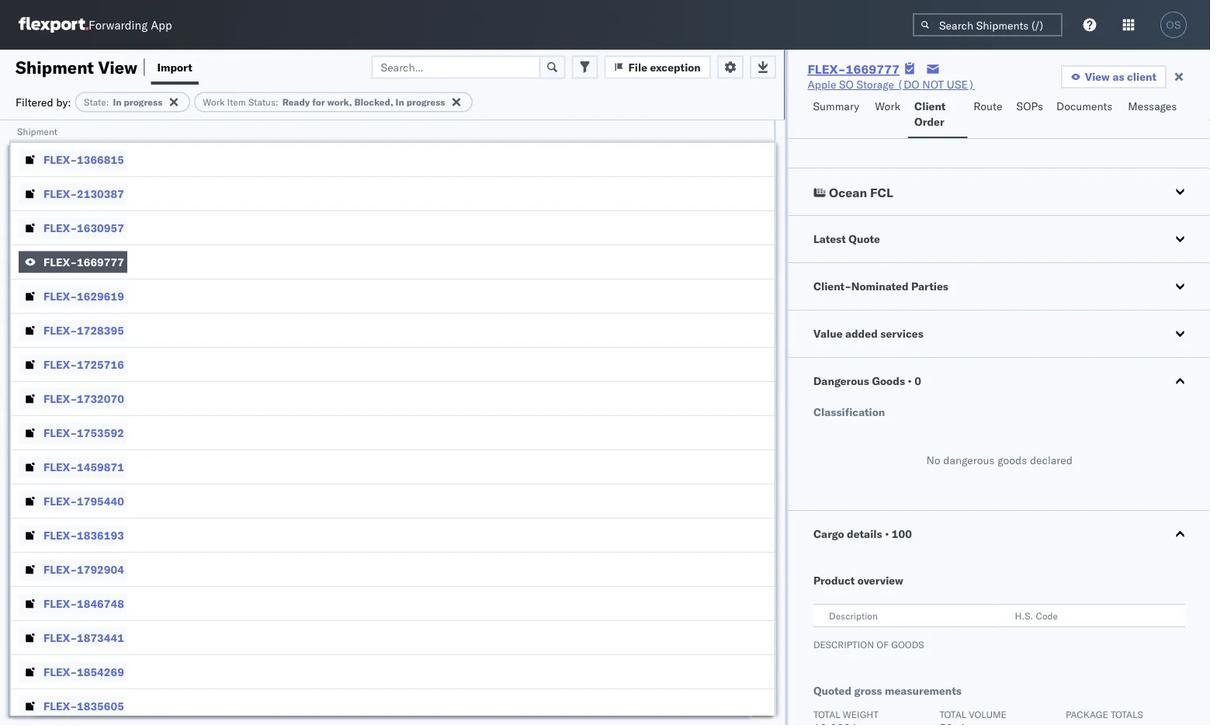 Task type: locate. For each thing, give the bounding box(es) containing it.
ocean fcl button
[[788, 169, 1211, 215]]

latest
[[813, 232, 846, 246]]

progress down "import" button
[[124, 96, 163, 108]]

flex- for flex-1792904 button
[[43, 563, 77, 576]]

total left volume
[[940, 709, 967, 720]]

client-nominated parties button
[[788, 263, 1211, 310]]

client order
[[915, 99, 946, 129]]

1669777 up 1629619
[[77, 255, 124, 269]]

flex-1669777 inside button
[[43, 255, 124, 269]]

flex- for flex-1846748 "button" on the left of page
[[43, 597, 77, 610]]

1 vertical spatial •
[[885, 527, 889, 541]]

work down apple so storage (do not use) link
[[875, 99, 901, 113]]

total for total volume
[[940, 709, 967, 720]]

flex- down flex-1795440 button
[[43, 528, 77, 542]]

goods left declared
[[998, 454, 1027, 467]]

shipment for shipment view
[[16, 56, 94, 78]]

1 horizontal spatial view
[[1085, 70, 1110, 83]]

0 horizontal spatial 1669777
[[77, 255, 124, 269]]

0 vertical spatial goods
[[998, 454, 1027, 467]]

shipment up by:
[[16, 56, 94, 78]]

flex- down flex-1459871 button
[[43, 494, 77, 508]]

apple
[[808, 78, 837, 91]]

file exception button
[[605, 56, 711, 79], [605, 56, 711, 79]]

shipment inside button
[[17, 125, 57, 137]]

route
[[974, 99, 1003, 113]]

1 horizontal spatial in
[[396, 96, 404, 108]]

summary
[[813, 99, 860, 113]]

flex-1854269 button
[[19, 661, 127, 683]]

os button
[[1156, 7, 1192, 43]]

0
[[915, 374, 921, 388]]

not
[[923, 78, 944, 91]]

dangerous goods • 0
[[813, 374, 921, 388]]

no dangerous goods declared
[[926, 454, 1073, 467]]

work inside button
[[875, 99, 901, 113]]

1835605
[[77, 699, 124, 713]]

work for work
[[875, 99, 901, 113]]

1 : from the left
[[106, 96, 109, 108]]

1 horizontal spatial 1669777
[[846, 61, 900, 77]]

flexport. image
[[19, 17, 89, 33]]

description for description of goods
[[813, 639, 874, 650]]

view left as
[[1085, 70, 1110, 83]]

description left of at the bottom of page
[[813, 639, 874, 650]]

flex- for flex-1728395 button
[[43, 323, 77, 337]]

1 total from the left
[[813, 709, 840, 720]]

work
[[203, 96, 225, 108], [875, 99, 901, 113]]

flex-1669777 button
[[19, 251, 127, 273]]

1854269
[[77, 665, 124, 679]]

state
[[84, 96, 106, 108]]

1873441
[[77, 631, 124, 645]]

flex- down flex-1846748 "button" on the left of page
[[43, 631, 77, 645]]

1 horizontal spatial :
[[276, 96, 279, 108]]

apple so storage (do not use) link
[[808, 77, 975, 92]]

description of goods
[[813, 639, 924, 650]]

flex- down flex-1630957 button
[[43, 255, 77, 269]]

0 horizontal spatial work
[[203, 96, 225, 108]]

shipment
[[16, 56, 94, 78], [17, 125, 57, 137]]

description up description of goods
[[829, 610, 878, 622]]

flex-1732070
[[43, 392, 124, 405]]

0 vertical spatial description
[[829, 610, 878, 622]]

flex-1366815
[[43, 153, 124, 166]]

0 vertical spatial shipment
[[16, 56, 94, 78]]

0 horizontal spatial flex-1669777
[[43, 255, 124, 269]]

0 horizontal spatial total
[[813, 709, 840, 720]]

: left the ready
[[276, 96, 279, 108]]

code
[[1036, 610, 1058, 622]]

flex-1459871 button
[[19, 456, 127, 478]]

for
[[312, 96, 325, 108]]

flex-1873441 button
[[19, 627, 127, 649]]

1 vertical spatial flex-1669777
[[43, 255, 124, 269]]

goods right of at the bottom of page
[[891, 639, 924, 650]]

flex-1725716 button
[[19, 354, 127, 375]]

flex- down flex-1669777 button
[[43, 289, 77, 303]]

shipment button
[[9, 122, 759, 137]]

0 horizontal spatial progress
[[124, 96, 163, 108]]

flex- down flex-1728395 button
[[43, 358, 77, 371]]

flex- down flex-1366815 button
[[43, 187, 77, 200]]

progress
[[124, 96, 163, 108], [407, 96, 445, 108]]

1 horizontal spatial total
[[940, 709, 967, 720]]

1 horizontal spatial flex-1669777
[[808, 61, 900, 77]]

1 vertical spatial description
[[813, 639, 874, 650]]

0 horizontal spatial view
[[98, 56, 137, 78]]

0 horizontal spatial goods
[[891, 639, 924, 650]]

1836193
[[77, 528, 124, 542]]

flex- down the flex-1873441 button
[[43, 665, 77, 679]]

flex- down flex-2130387 button
[[43, 221, 77, 235]]

1795440
[[77, 494, 124, 508]]

flex-1366815 button
[[19, 149, 127, 170]]

flex- down flex-1854269 button
[[43, 699, 77, 713]]

total for total weight
[[813, 709, 840, 720]]

1 vertical spatial 1669777
[[77, 255, 124, 269]]

1 vertical spatial shipment
[[17, 125, 57, 137]]

•
[[908, 374, 912, 388], [885, 527, 889, 541]]

total
[[813, 709, 840, 720], [940, 709, 967, 720]]

flex- down flex-1629619 button
[[43, 323, 77, 337]]

• left the 100
[[885, 527, 889, 541]]

flex- for flex-1753592 button
[[43, 426, 77, 440]]

in right state
[[113, 96, 122, 108]]

volume
[[969, 709, 1007, 720]]

flex-2130387
[[43, 187, 124, 200]]

classification
[[813, 405, 885, 419]]

1 horizontal spatial progress
[[407, 96, 445, 108]]

flex- down flex-1725716 button at the left of the page
[[43, 392, 77, 405]]

work for work item status : ready for work, blocked, in progress
[[203, 96, 225, 108]]

flex- for the flex-1732070 button
[[43, 392, 77, 405]]

parties
[[911, 280, 948, 293]]

flex- down flex-1753592 button
[[43, 460, 77, 474]]

exception
[[650, 60, 701, 74]]

flex- for flex-2130387 button
[[43, 187, 77, 200]]

0 vertical spatial •
[[908, 374, 912, 388]]

1 horizontal spatial work
[[875, 99, 901, 113]]

: right by:
[[106, 96, 109, 108]]

1366815
[[77, 153, 124, 166]]

description for description
[[829, 610, 878, 622]]

messages
[[1129, 99, 1178, 113]]

0 horizontal spatial in
[[113, 96, 122, 108]]

flex- down flex-1792904 button
[[43, 597, 77, 610]]

flex-
[[808, 61, 846, 77], [43, 153, 77, 166], [43, 187, 77, 200], [43, 221, 77, 235], [43, 255, 77, 269], [43, 289, 77, 303], [43, 323, 77, 337], [43, 358, 77, 371], [43, 392, 77, 405], [43, 426, 77, 440], [43, 460, 77, 474], [43, 494, 77, 508], [43, 528, 77, 542], [43, 563, 77, 576], [43, 597, 77, 610], [43, 631, 77, 645], [43, 665, 77, 679], [43, 699, 77, 713]]

forwarding
[[89, 17, 148, 32]]

2 in from the left
[[396, 96, 404, 108]]

in
[[113, 96, 122, 108], [396, 96, 404, 108]]

value added services
[[813, 327, 924, 341]]

progress down search... text field
[[407, 96, 445, 108]]

2 total from the left
[[940, 709, 967, 720]]

work item status : ready for work, blocked, in progress
[[203, 96, 445, 108]]

apple so storage (do not use)
[[808, 78, 975, 91]]

flex- up flex-2130387 button
[[43, 153, 77, 166]]

flex- down flex-1836193 button
[[43, 563, 77, 576]]

1728395
[[77, 323, 124, 337]]

0 horizontal spatial •
[[885, 527, 889, 541]]

0 vertical spatial flex-1669777
[[808, 61, 900, 77]]

1669777 up the storage
[[846, 61, 900, 77]]

1846748
[[77, 597, 124, 610]]

flex- for flex-1725716 button at the left of the page
[[43, 358, 77, 371]]

import
[[157, 60, 192, 74]]

goods
[[998, 454, 1027, 467], [891, 639, 924, 650]]

flex-1669777
[[808, 61, 900, 77], [43, 255, 124, 269]]

view as client button
[[1061, 65, 1167, 89]]

Search... text field
[[372, 56, 541, 79]]

h.s. code
[[1015, 610, 1058, 622]]

flex-1732070 button
[[19, 388, 127, 410]]

value
[[813, 327, 843, 341]]

dangerous
[[943, 454, 995, 467]]

flex- down the flex-1732070 button
[[43, 426, 77, 440]]

flex- inside "button"
[[43, 597, 77, 610]]

1 horizontal spatial goods
[[998, 454, 1027, 467]]

2130387
[[77, 187, 124, 200]]

flex-1669777 down flex-1630957
[[43, 255, 124, 269]]

2 : from the left
[[276, 96, 279, 108]]

goods
[[872, 374, 905, 388]]

view up state : in progress
[[98, 56, 137, 78]]

• for details
[[885, 527, 889, 541]]

total down quoted
[[813, 709, 840, 720]]

0 horizontal spatial :
[[106, 96, 109, 108]]

work left item
[[203, 96, 225, 108]]

1 vertical spatial goods
[[891, 639, 924, 650]]

in right blocked,
[[396, 96, 404, 108]]

flex- for the flex-1835605 button
[[43, 699, 77, 713]]

h.s.
[[1015, 610, 1034, 622]]

• left 0
[[908, 374, 912, 388]]

nominated
[[851, 280, 909, 293]]

flex-1836193 button
[[19, 525, 127, 546]]

flex-1669777 up so
[[808, 61, 900, 77]]

shipment down filtered
[[17, 125, 57, 137]]

client order button
[[909, 92, 968, 138]]

1 horizontal spatial •
[[908, 374, 912, 388]]



Task type: vqa. For each thing, say whether or not it's contained in the screenshot.
'id'
no



Task type: describe. For each thing, give the bounding box(es) containing it.
flex-1846748 button
[[19, 593, 127, 615]]

file exception
[[629, 60, 701, 74]]

1792904
[[77, 563, 124, 576]]

latest quote button
[[788, 216, 1211, 262]]

view inside button
[[1085, 70, 1110, 83]]

flex-1630957 button
[[19, 217, 127, 239]]

flex-1795440 button
[[19, 490, 127, 512]]

flex- for flex-1459871 button
[[43, 460, 77, 474]]

dangerous
[[813, 374, 869, 388]]

shipment view
[[16, 56, 137, 78]]

no
[[926, 454, 940, 467]]

import button
[[151, 50, 199, 85]]

os
[[1167, 19, 1182, 31]]

goods for of
[[891, 639, 924, 650]]

2 progress from the left
[[407, 96, 445, 108]]

flex- for flex-1366815 button
[[43, 153, 77, 166]]

status
[[248, 96, 276, 108]]

1459871
[[77, 460, 124, 474]]

flex-1728395
[[43, 323, 124, 337]]

quote
[[849, 232, 880, 246]]

ready
[[282, 96, 310, 108]]

100
[[892, 527, 912, 541]]

0 vertical spatial 1669777
[[846, 61, 900, 77]]

measurements
[[885, 684, 962, 698]]

forwarding app
[[89, 17, 172, 32]]

goods for dangerous
[[998, 454, 1027, 467]]

added
[[845, 327, 878, 341]]

resize handle column header
[[756, 120, 775, 725]]

• for goods
[[908, 374, 912, 388]]

ocean
[[829, 185, 867, 200]]

blocked,
[[354, 96, 393, 108]]

flex-1669777 link
[[808, 61, 900, 77]]

declared
[[1030, 454, 1073, 467]]

1629619
[[77, 289, 124, 303]]

flex-2130387 button
[[19, 183, 127, 205]]

Search Shipments (/) text field
[[913, 13, 1063, 36]]

flex- for flex-1629619 button
[[43, 289, 77, 303]]

filtered by:
[[16, 95, 71, 109]]

total weight
[[813, 709, 879, 720]]

flex-1792904 button
[[19, 559, 127, 580]]

shipment for shipment
[[17, 125, 57, 137]]

storage
[[857, 78, 895, 91]]

client
[[1128, 70, 1157, 83]]

cargo details • 100
[[813, 527, 912, 541]]

gross
[[854, 684, 882, 698]]

app
[[151, 17, 172, 32]]

fcl
[[870, 185, 893, 200]]

flex- for flex-1836193 button
[[43, 528, 77, 542]]

file
[[629, 60, 648, 74]]

quoted gross measurements
[[813, 684, 962, 698]]

1 in from the left
[[113, 96, 122, 108]]

1 progress from the left
[[124, 96, 163, 108]]

product
[[813, 574, 855, 587]]

ocean fcl
[[829, 185, 893, 200]]

flex-1753592
[[43, 426, 124, 440]]

latest quote
[[813, 232, 880, 246]]

flex- up apple
[[808, 61, 846, 77]]

sops
[[1017, 99, 1044, 113]]

so
[[839, 78, 854, 91]]

item
[[227, 96, 246, 108]]

value added services button
[[788, 311, 1211, 357]]

view as client
[[1085, 70, 1157, 83]]

sops button
[[1011, 92, 1051, 138]]

client-
[[813, 280, 851, 293]]

product overview
[[813, 574, 903, 587]]

quoted
[[813, 684, 852, 698]]

work button
[[869, 92, 909, 138]]

client
[[915, 99, 946, 113]]

(do
[[897, 78, 920, 91]]

flex- for the flex-1873441 button
[[43, 631, 77, 645]]

client-nominated parties
[[813, 280, 948, 293]]

package totals
[[1066, 709, 1143, 720]]

as
[[1113, 70, 1125, 83]]

forwarding app link
[[19, 17, 172, 33]]

state : in progress
[[84, 96, 163, 108]]

1725716
[[77, 358, 124, 371]]

flex-1854269
[[43, 665, 124, 679]]

1669777 inside flex-1669777 button
[[77, 255, 124, 269]]

details
[[847, 527, 882, 541]]

package
[[1066, 709, 1108, 720]]

flex- for flex-1630957 button
[[43, 221, 77, 235]]

flex-1835605 button
[[19, 695, 127, 717]]

services
[[880, 327, 924, 341]]

flex- for flex-1669777 button
[[43, 255, 77, 269]]

1732070
[[77, 392, 124, 405]]

flex- for flex-1795440 button
[[43, 494, 77, 508]]

summary button
[[807, 92, 869, 138]]

messages button
[[1122, 92, 1186, 138]]

flex-1792904
[[43, 563, 124, 576]]

filtered
[[16, 95, 53, 109]]

1630957
[[77, 221, 124, 235]]

flex-1629619 button
[[19, 285, 127, 307]]

flex- for flex-1854269 button
[[43, 665, 77, 679]]

flex-1630957
[[43, 221, 124, 235]]

flex-1753592 button
[[19, 422, 127, 444]]

flex-1728395 button
[[19, 320, 127, 341]]



